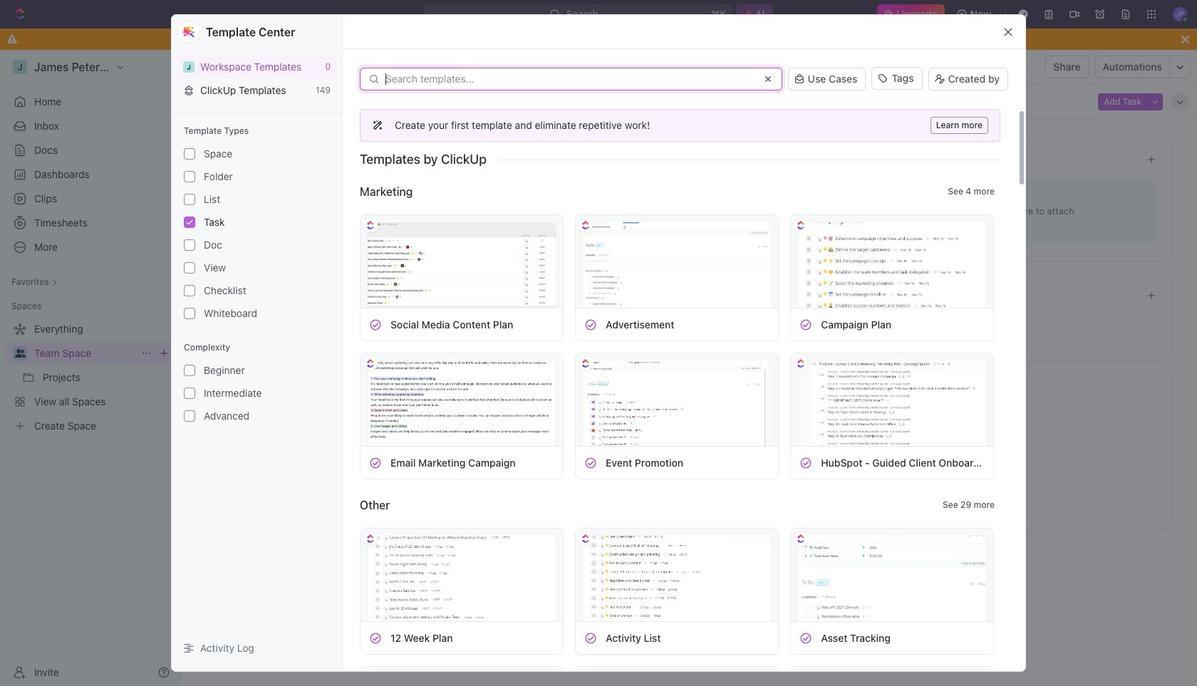 Task type: vqa. For each thing, say whether or not it's contained in the screenshot.
James Peterson's Workspace, , 'Element'
yes



Task type: describe. For each thing, give the bounding box(es) containing it.
sidebar navigation
[[0, 50, 182, 687]]

Search templates... text field
[[386, 73, 754, 85]]

no most used docs image
[[657, 169, 714, 226]]

user group image
[[195, 63, 204, 71]]

james peterson's workspace, , element
[[183, 61, 195, 72]]



Task type: locate. For each thing, give the bounding box(es) containing it.
tree
[[6, 318, 175, 438]]

tree inside sidebar 'navigation'
[[6, 318, 175, 438]]

no lists icon. image
[[657, 407, 714, 464]]

task template image
[[369, 318, 382, 331], [800, 318, 813, 331], [369, 457, 382, 469], [585, 457, 598, 469], [800, 632, 813, 645]]

task template image
[[585, 318, 598, 331], [800, 457, 813, 469], [369, 632, 382, 645], [585, 632, 598, 645]]

None checkbox
[[184, 148, 195, 160], [184, 240, 195, 251], [184, 285, 195, 297], [184, 308, 195, 319], [184, 388, 195, 399], [184, 411, 195, 422], [184, 148, 195, 160], [184, 240, 195, 251], [184, 285, 195, 297], [184, 308, 195, 319], [184, 388, 195, 399], [184, 411, 195, 422]]

task template element
[[369, 318, 382, 331], [585, 318, 598, 331], [800, 318, 813, 331], [369, 457, 382, 469], [585, 457, 598, 469], [800, 457, 813, 469], [369, 632, 382, 645], [585, 632, 598, 645], [800, 632, 813, 645]]

None checkbox
[[184, 171, 195, 183], [184, 194, 195, 205], [184, 217, 195, 228], [184, 262, 195, 274], [184, 365, 195, 376], [184, 171, 195, 183], [184, 194, 195, 205], [184, 217, 195, 228], [184, 262, 195, 274], [184, 365, 195, 376]]

user group image
[[15, 349, 25, 358]]



